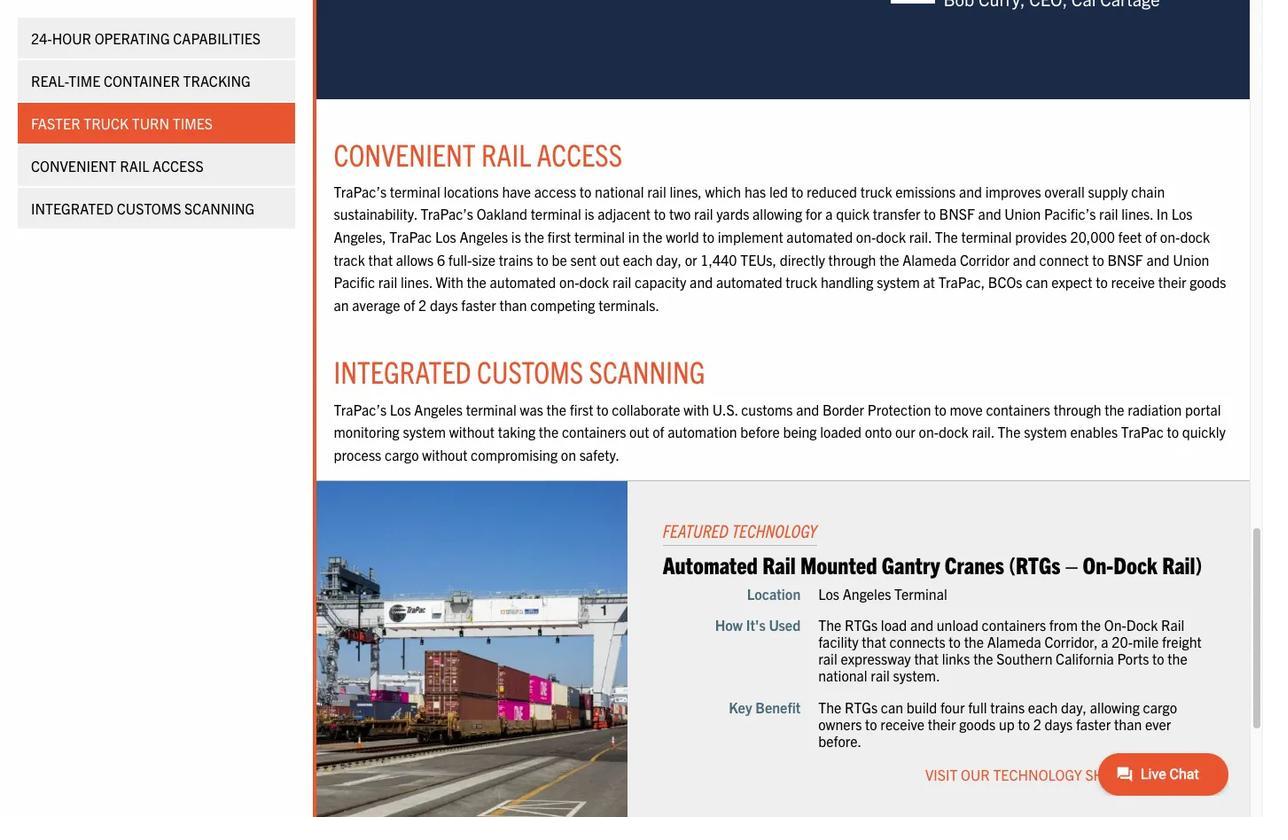 Task type: vqa. For each thing, say whether or not it's contained in the screenshot.
days
yes



Task type: locate. For each thing, give the bounding box(es) containing it.
1 vertical spatial angeles
[[414, 401, 463, 418]]

dock down move
[[939, 423, 969, 441]]

trapac inside trapac's terminal locations have access to national rail lines, which has led to reduced truck emissions and improves overall supply chain sustainability. trapac's oakland terminal is adjacent to two rail yards allowing for a quick transfer to bnsf and union pacific's rail lines. in los angeles, trapac los angeles is the first terminal in the world to implement automated on-dock rail. the terminal provides 20,000 feet of on-dock track that allows 6 full-size trains to be sent out each day, or 1,440 teus, directly through the alameda corridor and connect to bnsf and union pacific rail lines. with the automated on-dock rail capacity and automated truck handling system at trapac, bcos can expect to receive their goods an average of 2 days faster than competing terminals.
[[390, 228, 432, 246]]

each
[[623, 251, 653, 268], [1029, 698, 1058, 716]]

system left enables
[[1024, 423, 1068, 441]]

0 horizontal spatial trapac
[[390, 228, 432, 246]]

customs
[[117, 200, 181, 217], [477, 352, 584, 391]]

the
[[525, 228, 544, 246], [643, 228, 663, 246], [880, 251, 900, 268], [467, 273, 487, 291], [547, 401, 567, 418], [1105, 401, 1125, 418], [539, 423, 559, 441], [1082, 616, 1101, 634], [965, 633, 984, 651], [974, 650, 994, 668], [1168, 650, 1188, 668]]

0 vertical spatial truck
[[861, 183, 893, 200]]

rail. down move
[[972, 423, 995, 441]]

goods inside trapac's terminal locations have access to national rail lines, which has led to reduced truck emissions and improves overall supply chain sustainability. trapac's oakland terminal is adjacent to two rail yards allowing for a quick transfer to bnsf and union pacific's rail lines. in los angeles, trapac los angeles is the first terminal in the world to implement automated on-dock rail. the terminal provides 20,000 feet of on-dock track that allows 6 full-size trains to be sent out each day, or 1,440 teus, directly through the alameda corridor and connect to bnsf and union pacific rail lines. with the automated on-dock rail capacity and automated truck handling system at trapac, bcos can expect to receive their goods an average of 2 days faster than competing terminals.
[[1190, 273, 1227, 291]]

0 vertical spatial alameda
[[903, 251, 957, 268]]

provides
[[1016, 228, 1068, 246]]

the right mile
[[1168, 650, 1188, 668]]

each right up
[[1029, 698, 1058, 716]]

angeles inside trapac's terminal locations have access to national rail lines, which has led to reduced truck emissions and improves overall supply chain sustainability. trapac's oakland terminal is adjacent to two rail yards allowing for a quick transfer to bnsf and union pacific's rail lines. in los angeles, trapac los angeles is the first terminal in the world to implement automated on-dock rail. the terminal provides 20,000 feet of on-dock track that allows 6 full-size trains to be sent out each day, or 1,440 teus, directly through the alameda corridor and connect to bnsf and union pacific rail lines. with the automated on-dock rail capacity and automated truck handling system at trapac, bcos can expect to receive their goods an average of 2 days faster than competing terminals.
[[460, 228, 508, 246]]

the inside trapac's los angeles terminal was the first to collaborate with u.s. customs and border protection to move containers through the radiation portal monitoring system without taking the containers out of automation before being loaded onto our on-dock rail. the system enables trapac to quickly process cargo without compromising on safety.
[[998, 423, 1021, 441]]

onto
[[865, 423, 893, 441]]

1 horizontal spatial alameda
[[988, 633, 1042, 651]]

automated down 'be'
[[490, 273, 556, 291]]

0 horizontal spatial system
[[403, 423, 446, 441]]

terminal up the sent on the top left
[[575, 228, 625, 246]]

rail inside the rtgs load and unload containers from the on-dock rail facility that connects to the alameda corridor, a 20-mile freight rail expressway that links the southern california ports to the national rail system.
[[1162, 616, 1185, 634]]

their left full
[[928, 715, 956, 733]]

has
[[745, 183, 766, 200]]

used
[[769, 616, 801, 634]]

convenient rail access down faster truck turn times
[[31, 157, 204, 175]]

directly
[[780, 251, 826, 268]]

the right was
[[547, 401, 567, 418]]

rail.
[[910, 228, 932, 246], [972, 423, 995, 441]]

trapac
[[390, 228, 432, 246], [1122, 423, 1164, 441]]

0 vertical spatial their
[[1159, 273, 1187, 291]]

faster down with
[[461, 296, 496, 314]]

reduced
[[807, 183, 858, 200]]

dock down transfer
[[877, 228, 906, 246]]

0 vertical spatial containers
[[987, 401, 1051, 418]]

can left the build
[[881, 698, 904, 716]]

2 horizontal spatial of
[[1146, 228, 1158, 246]]

1 horizontal spatial bnsf
[[1108, 251, 1144, 268]]

national inside the rtgs load and unload containers from the on-dock rail facility that connects to the alameda corridor, a 20-mile freight rail expressway that links the southern california ports to the national rail system.
[[819, 667, 868, 685]]

containers
[[987, 401, 1051, 418], [562, 423, 627, 441], [982, 616, 1047, 634]]

scanning down convenient rail access link
[[185, 200, 255, 217]]

the
[[935, 228, 959, 246], [998, 423, 1021, 441], [819, 616, 842, 634], [819, 698, 842, 716]]

on- right –
[[1083, 550, 1114, 580]]

dock up the ports
[[1127, 616, 1159, 634]]

rail up location
[[763, 550, 796, 580]]

rail up terminals.
[[613, 273, 632, 291]]

alameda up at
[[903, 251, 957, 268]]

than inside trapac's terminal locations have access to national rail lines, which has led to reduced truck emissions and improves overall supply chain sustainability. trapac's oakland terminal is adjacent to two rail yards allowing for a quick transfer to bnsf and union pacific's rail lines. in los angeles, trapac los angeles is the first terminal in the world to implement automated on-dock rail. the terminal provides 20,000 feet of on-dock track that allows 6 full-size trains to be sent out each day, or 1,440 teus, directly through the alameda corridor and connect to bnsf and union pacific rail lines. with the automated on-dock rail capacity and automated truck handling system at trapac, bcos can expect to receive their goods an average of 2 days faster than competing terminals.
[[500, 296, 527, 314]]

1 horizontal spatial faster
[[1077, 715, 1112, 733]]

technology down up
[[994, 766, 1083, 784]]

2 inside "the rtgs can build four full trains each day, allowing cargo owners to receive their goods up to 2 days faster than ever before."
[[1034, 715, 1042, 733]]

can inside "the rtgs can build four full trains each day, allowing cargo owners to receive their goods up to 2 days faster than ever before."
[[881, 698, 904, 716]]

container
[[104, 72, 180, 90]]

that left links
[[915, 650, 939, 668]]

0 vertical spatial allowing
[[753, 205, 803, 223]]

1 vertical spatial of
[[404, 296, 415, 314]]

1 horizontal spatial days
[[1045, 715, 1073, 733]]

than left competing
[[500, 296, 527, 314]]

bcos
[[989, 273, 1023, 291]]

system right monitoring
[[403, 423, 446, 441]]

1 horizontal spatial integrated customs scanning
[[334, 352, 706, 391]]

their inside "the rtgs can build four full trains each day, allowing cargo owners to receive their goods up to 2 days faster than ever before."
[[928, 715, 956, 733]]

0 horizontal spatial access
[[153, 157, 204, 175]]

0 horizontal spatial goods
[[960, 715, 996, 733]]

0 horizontal spatial scanning
[[185, 200, 255, 217]]

1 vertical spatial trapac
[[1122, 423, 1164, 441]]

24-
[[31, 29, 52, 47]]

turn
[[132, 114, 169, 132]]

0 horizontal spatial alameda
[[903, 251, 957, 268]]

dock
[[1114, 550, 1158, 580], [1127, 616, 1159, 634]]

1 vertical spatial lines.
[[401, 273, 433, 291]]

1 vertical spatial each
[[1029, 698, 1058, 716]]

on- inside trapac's los angeles terminal was the first to collaborate with u.s. customs and border protection to move containers through the radiation portal monitoring system without taking the containers out of automation before being loaded onto our on-dock rail. the system enables trapac to quickly process cargo without compromising on safety.
[[919, 423, 939, 441]]

dock right feet
[[1181, 228, 1211, 246]]

lines.
[[1122, 205, 1154, 223], [401, 273, 433, 291]]

than
[[500, 296, 527, 314], [1115, 715, 1143, 733]]

system.
[[894, 667, 941, 685]]

is down oakland
[[512, 228, 521, 246]]

a inside trapac's terminal locations have access to national rail lines, which has led to reduced truck emissions and improves overall supply chain sustainability. trapac's oakland terminal is adjacent to two rail yards allowing for a quick transfer to bnsf and union pacific's rail lines. in los angeles, trapac los angeles is the first terminal in the world to implement automated on-dock rail. the terminal provides 20,000 feet of on-dock track that allows 6 full-size trains to be sent out each day, or 1,440 teus, directly through the alameda corridor and connect to bnsf and union pacific rail lines. with the automated on-dock rail capacity and automated truck handling system at trapac, bcos can expect to receive their goods an average of 2 days faster than competing terminals.
[[826, 205, 833, 223]]

0 vertical spatial rtgs
[[845, 616, 878, 634]]

each inside trapac's terminal locations have access to national rail lines, which has led to reduced truck emissions and improves overall supply chain sustainability. trapac's oakland terminal is adjacent to two rail yards allowing for a quick transfer to bnsf and union pacific's rail lines. in los angeles, trapac los angeles is the first terminal in the world to implement automated on-dock rail. the terminal provides 20,000 feet of on-dock track that allows 6 full-size trains to be sent out each day, or 1,440 teus, directly through the alameda corridor and connect to bnsf and union pacific rail lines. with the automated on-dock rail capacity and automated truck handling system at trapac, bcos can expect to receive their goods an average of 2 days faster than competing terminals.
[[623, 251, 653, 268]]

rail inside featured technology automated rail mounted gantry cranes (rtgs – on-dock rail)
[[763, 550, 796, 580]]

cargo down monitoring
[[385, 446, 419, 464]]

0 vertical spatial dock
[[1114, 550, 1158, 580]]

rail up average
[[379, 273, 398, 291]]

1 vertical spatial is
[[512, 228, 521, 246]]

scanning up the "collaborate"
[[589, 352, 706, 391]]

rail down faster truck turn times
[[120, 157, 149, 175]]

rtgs up before.
[[845, 698, 878, 716]]

los up monitoring
[[390, 401, 411, 418]]

0 vertical spatial lines.
[[1122, 205, 1154, 223]]

1 rtgs from the top
[[845, 616, 878, 634]]

trains inside "the rtgs can build four full trains each day, allowing cargo owners to receive their goods up to 2 days faster than ever before."
[[991, 698, 1025, 716]]

1 horizontal spatial scanning
[[589, 352, 706, 391]]

1 horizontal spatial can
[[1026, 273, 1049, 291]]

oakland
[[477, 205, 528, 223]]

0 horizontal spatial can
[[881, 698, 904, 716]]

rtgs inside the rtgs load and unload containers from the on-dock rail facility that connects to the alameda corridor, a 20-mile freight rail expressway that links the southern california ports to the national rail system.
[[845, 616, 878, 634]]

quick
[[837, 205, 870, 223]]

1 vertical spatial containers
[[562, 423, 627, 441]]

0 vertical spatial faster
[[461, 296, 496, 314]]

0 vertical spatial each
[[623, 251, 653, 268]]

automated down 'for'
[[787, 228, 853, 246]]

trapac's los angeles terminal was the first to collaborate with u.s. customs and border protection to move containers through the radiation portal monitoring system without taking the containers out of automation before being loaded onto our on-dock rail. the system enables trapac to quickly process cargo without compromising on safety.
[[334, 401, 1226, 464]]

0 vertical spatial bnsf
[[940, 205, 975, 223]]

automated down teus,
[[716, 273, 783, 291]]

goods inside "the rtgs can build four full trains each day, allowing cargo owners to receive their goods up to 2 days faster than ever before."
[[960, 715, 996, 733]]

0 horizontal spatial their
[[928, 715, 956, 733]]

to left the "collaborate"
[[597, 401, 609, 418]]

containers inside the rtgs load and unload containers from the on-dock rail facility that connects to the alameda corridor, a 20-mile freight rail expressway that links the southern california ports to the national rail system.
[[982, 616, 1047, 634]]

integrated customs scanning down convenient rail access link
[[31, 200, 255, 217]]

their inside trapac's terminal locations have access to national rail lines, which has led to reduced truck emissions and improves overall supply chain sustainability. trapac's oakland terminal is adjacent to two rail yards allowing for a quick transfer to bnsf and union pacific's rail lines. in los angeles, trapac los angeles is the first terminal in the world to implement automated on-dock rail. the terminal provides 20,000 feet of on-dock track that allows 6 full-size trains to be sent out each day, or 1,440 teus, directly through the alameda corridor and connect to bnsf and union pacific rail lines. with the automated on-dock rail capacity and automated truck handling system at trapac, bcos can expect to receive their goods an average of 2 days faster than competing terminals.
[[1159, 273, 1187, 291]]

convenient
[[334, 135, 476, 173], [31, 157, 117, 175]]

the right from
[[1082, 616, 1101, 634]]

rail down 'supply'
[[1100, 205, 1119, 223]]

1 horizontal spatial technology
[[994, 766, 1083, 784]]

that right facility
[[862, 633, 887, 651]]

portal
[[1186, 401, 1222, 418]]

rail right mile
[[1162, 616, 1185, 634]]

2 rtgs from the top
[[845, 698, 878, 716]]

out right the sent on the top left
[[600, 251, 620, 268]]

truck down directly
[[786, 273, 818, 291]]

out inside trapac's terminal locations have access to national rail lines, which has led to reduced truck emissions and improves overall supply chain sustainability. trapac's oakland terminal is adjacent to two rail yards allowing for a quick transfer to bnsf and union pacific's rail lines. in los angeles, trapac los angeles is the first terminal in the world to implement automated on-dock rail. the terminal provides 20,000 feet of on-dock track that allows 6 full-size trains to be sent out each day, or 1,440 teus, directly through the alameda corridor and connect to bnsf and union pacific rail lines. with the automated on-dock rail capacity and automated truck handling system at trapac, bcos can expect to receive their goods an average of 2 days faster than competing terminals.
[[600, 251, 620, 268]]

0 vertical spatial goods
[[1190, 273, 1227, 291]]

bnsf
[[940, 205, 975, 223], [1108, 251, 1144, 268]]

0 horizontal spatial convenient rail access
[[31, 157, 204, 175]]

0 vertical spatial trapac's
[[334, 183, 387, 200]]

supply
[[1089, 183, 1129, 200]]

alameda left from
[[988, 633, 1042, 651]]

0 horizontal spatial that
[[369, 251, 393, 268]]

sent
[[571, 251, 597, 268]]

trains right full
[[991, 698, 1025, 716]]

(rtgs
[[1009, 550, 1061, 580]]

1 vertical spatial dock
[[1127, 616, 1159, 634]]

0 vertical spatial through
[[829, 251, 877, 268]]

the down 'size' at top left
[[467, 273, 487, 291]]

system
[[877, 273, 920, 291], [403, 423, 446, 441], [1024, 423, 1068, 441]]

rtgs inside "the rtgs can build four full trains each day, allowing cargo owners to receive their goods up to 2 days faster than ever before."
[[845, 698, 878, 716]]

los inside trapac's los angeles terminal was the first to collaborate with u.s. customs and border protection to move containers through the radiation portal monitoring system without taking the containers out of automation before being loaded onto our on-dock rail. the system enables trapac to quickly process cargo without compromising on safety.
[[390, 401, 411, 418]]

0 horizontal spatial customs
[[117, 200, 181, 217]]

goods
[[1190, 273, 1227, 291], [960, 715, 996, 733]]

rtgs
[[845, 616, 878, 634], [845, 698, 878, 716]]

alameda inside the rtgs load and unload containers from the on-dock rail facility that connects to the alameda corridor, a 20-mile freight rail expressway that links the southern california ports to the national rail system.
[[988, 633, 1042, 651]]

faster up visit our technology showcase page link
[[1077, 715, 1112, 733]]

ports
[[1118, 650, 1150, 668]]

2 vertical spatial trapac's
[[334, 401, 387, 418]]

first up 'be'
[[548, 228, 571, 246]]

los right in
[[1172, 205, 1193, 223]]

receive down feet
[[1112, 273, 1156, 291]]

our
[[961, 766, 990, 784]]

through inside trapac's terminal locations have access to national rail lines, which has led to reduced truck emissions and improves overall supply chain sustainability. trapac's oakland terminal is adjacent to two rail yards allowing for a quick transfer to bnsf and union pacific's rail lines. in los angeles, trapac los angeles is the first terminal in the world to implement automated on-dock rail. the terminal provides 20,000 feet of on-dock track that allows 6 full-size trains to be sent out each day, or 1,440 teus, directly through the alameda corridor and connect to bnsf and union pacific rail lines. with the automated on-dock rail capacity and automated truck handling system at trapac, bcos can expect to receive their goods an average of 2 days faster than competing terminals.
[[829, 251, 877, 268]]

angeles inside trapac's los angeles terminal was the first to collaborate with u.s. customs and border protection to move containers through the radiation portal monitoring system without taking the containers out of automation before being loaded onto our on-dock rail. the system enables trapac to quickly process cargo without compromising on safety.
[[414, 401, 463, 418]]

quickly
[[1183, 423, 1226, 441]]

rail. inside trapac's terminal locations have access to national rail lines, which has led to reduced truck emissions and improves overall supply chain sustainability. trapac's oakland terminal is adjacent to two rail yards allowing for a quick transfer to bnsf and union pacific's rail lines. in los angeles, trapac los angeles is the first terminal in the world to implement automated on-dock rail. the terminal provides 20,000 feet of on-dock track that allows 6 full-size trains to be sent out each day, or 1,440 teus, directly through the alameda corridor and connect to bnsf and union pacific rail lines. with the automated on-dock rail capacity and automated truck handling system at trapac, bcos can expect to receive their goods an average of 2 days faster than competing terminals.
[[910, 228, 932, 246]]

0 horizontal spatial through
[[829, 251, 877, 268]]

1 vertical spatial rtgs
[[845, 698, 878, 716]]

integrated
[[31, 200, 114, 217], [334, 352, 472, 391]]

than left 'ever'
[[1115, 715, 1143, 733]]

through inside trapac's los angeles terminal was the first to collaborate with u.s. customs and border protection to move containers through the radiation portal monitoring system without taking the containers out of automation before being loaded onto our on-dock rail. the system enables trapac to quickly process cargo without compromising on safety.
[[1054, 401, 1102, 418]]

0 horizontal spatial days
[[430, 296, 458, 314]]

freight
[[1163, 633, 1202, 651]]

0 vertical spatial 2
[[419, 296, 427, 314]]

is
[[585, 205, 595, 223], [512, 228, 521, 246]]

0 horizontal spatial lines.
[[401, 273, 433, 291]]

of right average
[[404, 296, 415, 314]]

to right the ports
[[1153, 650, 1165, 668]]

1 vertical spatial without
[[422, 446, 468, 464]]

1 vertical spatial receive
[[881, 715, 925, 733]]

on- inside the rtgs load and unload containers from the on-dock rail facility that connects to the alameda corridor, a 20-mile freight rail expressway that links the southern california ports to the national rail system.
[[1105, 616, 1127, 634]]

1 vertical spatial rail.
[[972, 423, 995, 441]]

sustainability.
[[334, 205, 417, 223]]

trains right 'size' at top left
[[499, 251, 533, 268]]

0 vertical spatial cargo
[[385, 446, 419, 464]]

four
[[941, 698, 965, 716]]

day,
[[656, 251, 682, 268], [1062, 698, 1087, 716]]

truck
[[861, 183, 893, 200], [786, 273, 818, 291]]

each down in
[[623, 251, 653, 268]]

1 vertical spatial trains
[[991, 698, 1025, 716]]

1 vertical spatial day,
[[1062, 698, 1087, 716]]

1 horizontal spatial a
[[1102, 633, 1109, 651]]

0 vertical spatial out
[[600, 251, 620, 268]]

process
[[334, 446, 382, 464]]

visit our technology showcase page
[[926, 766, 1201, 784]]

location
[[747, 585, 801, 603]]

and
[[960, 183, 983, 200], [979, 205, 1002, 223], [1014, 251, 1037, 268], [1147, 251, 1170, 268], [690, 273, 713, 291], [797, 401, 820, 418], [911, 616, 934, 634]]

1 vertical spatial national
[[819, 667, 868, 685]]

trapac's inside trapac's los angeles terminal was the first to collaborate with u.s. customs and border protection to move containers through the radiation portal monitoring system without taking the containers out of automation before being loaded onto our on-dock rail. the system enables trapac to quickly process cargo without compromising on safety.
[[334, 401, 387, 418]]

on- down 'quick'
[[857, 228, 877, 246]]

receive inside trapac's terminal locations have access to national rail lines, which has led to reduced truck emissions and improves overall supply chain sustainability. trapac's oakland terminal is adjacent to two rail yards allowing for a quick transfer to bnsf and union pacific's rail lines. in los angeles, trapac los angeles is the first terminal in the world to implement automated on-dock rail. the terminal provides 20,000 feet of on-dock track that allows 6 full-size trains to be sent out each day, or 1,440 teus, directly through the alameda corridor and connect to bnsf and union pacific rail lines. with the automated on-dock rail capacity and automated truck handling system at trapac, bcos can expect to receive their goods an average of 2 days faster than competing terminals.
[[1112, 273, 1156, 291]]

1 horizontal spatial trains
[[991, 698, 1025, 716]]

and down improves
[[979, 205, 1002, 223]]

0 horizontal spatial rail.
[[910, 228, 932, 246]]

the inside the rtgs load and unload containers from the on-dock rail facility that connects to the alameda corridor, a 20-mile freight rail expressway that links the southern california ports to the national rail system.
[[819, 616, 842, 634]]

truck up transfer
[[861, 183, 893, 200]]

integrated customs scanning inside integrated customs scanning link
[[31, 200, 255, 217]]

0 vertical spatial union
[[1005, 205, 1042, 223]]

terminal up corridor
[[962, 228, 1012, 246]]

of right feet
[[1146, 228, 1158, 246]]

their
[[1159, 273, 1187, 291], [928, 715, 956, 733]]

0 horizontal spatial faster
[[461, 296, 496, 314]]

have
[[502, 183, 531, 200]]

rail
[[482, 135, 531, 173], [120, 157, 149, 175], [763, 550, 796, 580], [1162, 616, 1185, 634]]

load
[[881, 616, 908, 634]]

real-
[[31, 72, 69, 90]]

convenient down faster at top left
[[31, 157, 117, 175]]

through up handling
[[829, 251, 877, 268]]

technology up location
[[732, 520, 817, 542]]

rail. down transfer
[[910, 228, 932, 246]]

days inside "the rtgs can build four full trains each day, allowing cargo owners to receive their goods up to 2 days faster than ever before."
[[1045, 715, 1073, 733]]

1 horizontal spatial allowing
[[1091, 698, 1140, 716]]

0 horizontal spatial technology
[[732, 520, 817, 542]]

cranes
[[945, 550, 1005, 580]]

1 vertical spatial cargo
[[1144, 698, 1178, 716]]

rail
[[648, 183, 667, 200], [695, 205, 714, 223], [1100, 205, 1119, 223], [379, 273, 398, 291], [613, 273, 632, 291], [819, 650, 838, 668], [871, 667, 890, 685]]

is left "adjacent"
[[585, 205, 595, 223]]

2 horizontal spatial that
[[915, 650, 939, 668]]

1 horizontal spatial automated
[[716, 273, 783, 291]]

corridor
[[960, 251, 1010, 268]]

0 vertical spatial angeles
[[460, 228, 508, 246]]

without left the compromising
[[422, 446, 468, 464]]

0 horizontal spatial allowing
[[753, 205, 803, 223]]

our
[[896, 423, 916, 441]]

of down the "collaborate"
[[653, 423, 665, 441]]

customs up was
[[477, 352, 584, 391]]

on-
[[857, 228, 877, 246], [1161, 228, 1181, 246], [560, 273, 580, 291], [919, 423, 939, 441]]

rtgs left load at the bottom of the page
[[845, 616, 878, 634]]

pacific's
[[1045, 205, 1097, 223]]

allowing
[[753, 205, 803, 223], [1091, 698, 1140, 716]]

convenient rail access up 'locations'
[[334, 135, 623, 173]]

1 vertical spatial trapac's
[[421, 205, 474, 223]]

days down with
[[430, 296, 458, 314]]

of inside trapac's los angeles terminal was the first to collaborate with u.s. customs and border protection to move containers through the radiation portal monitoring system without taking the containers out of automation before being loaded onto our on-dock rail. the system enables trapac to quickly process cargo without compromising on safety.
[[653, 423, 665, 441]]

0 horizontal spatial out
[[600, 251, 620, 268]]

0 horizontal spatial bnsf
[[940, 205, 975, 223]]

trapac's for convenient
[[334, 183, 387, 200]]

1 vertical spatial through
[[1054, 401, 1102, 418]]

1 vertical spatial union
[[1174, 251, 1210, 268]]

dock
[[877, 228, 906, 246], [1181, 228, 1211, 246], [580, 273, 610, 291], [939, 423, 969, 441]]

that down the angeles,
[[369, 251, 393, 268]]

trapac's
[[334, 183, 387, 200], [421, 205, 474, 223], [334, 401, 387, 418]]

0 horizontal spatial national
[[595, 183, 644, 200]]

1 horizontal spatial cargo
[[1144, 698, 1178, 716]]

integrated up monitoring
[[334, 352, 472, 391]]

trapac's up monitoring
[[334, 401, 387, 418]]

integrated customs scanning
[[31, 200, 255, 217], [334, 352, 706, 391]]

1 horizontal spatial 2
[[1034, 715, 1042, 733]]

key
[[729, 698, 753, 716]]

without left taking
[[449, 423, 495, 441]]

the inside "the rtgs can build four full trains each day, allowing cargo owners to receive their goods up to 2 days faster than ever before."
[[819, 698, 842, 716]]

page
[[1163, 766, 1198, 784]]

day, inside trapac's terminal locations have access to national rail lines, which has led to reduced truck emissions and improves overall supply chain sustainability. trapac's oakland terminal is adjacent to two rail yards allowing for a quick transfer to bnsf and union pacific's rail lines. in los angeles, trapac los angeles is the first terminal in the world to implement automated on-dock rail. the terminal provides 20,000 feet of on-dock track that allows 6 full-size trains to be sent out each day, or 1,440 teus, directly through the alameda corridor and connect to bnsf and union pacific rail lines. with the automated on-dock rail capacity and automated truck handling system at trapac, bcos can expect to receive their goods an average of 2 days faster than competing terminals.
[[656, 251, 682, 268]]

dock left rail)
[[1114, 550, 1158, 580]]

integrated customs scanning up was
[[334, 352, 706, 391]]

los up 6
[[435, 228, 457, 246]]

up
[[999, 715, 1015, 733]]

real-time container tracking
[[31, 72, 251, 90]]

0 horizontal spatial trains
[[499, 251, 533, 268]]

0 horizontal spatial cargo
[[385, 446, 419, 464]]

1 horizontal spatial convenient rail access
[[334, 135, 623, 173]]

1 vertical spatial faster
[[1077, 715, 1112, 733]]

and down in
[[1147, 251, 1170, 268]]

0 horizontal spatial receive
[[881, 715, 925, 733]]

1 vertical spatial their
[[928, 715, 956, 733]]

containers up safety.
[[562, 423, 627, 441]]

faster inside trapac's terminal locations have access to national rail lines, which has led to reduced truck emissions and improves overall supply chain sustainability. trapac's oakland terminal is adjacent to two rail yards allowing for a quick transfer to bnsf and union pacific's rail lines. in los angeles, trapac los angeles is the first terminal in the world to implement automated on-dock rail. the terminal provides 20,000 feet of on-dock track that allows 6 full-size trains to be sent out each day, or 1,440 teus, directly through the alameda corridor and connect to bnsf and union pacific rail lines. with the automated on-dock rail capacity and automated truck handling system at trapac, bcos can expect to receive their goods an average of 2 days faster than competing terminals.
[[461, 296, 496, 314]]

1 horizontal spatial lines.
[[1122, 205, 1154, 223]]

scanning
[[185, 200, 255, 217], [589, 352, 706, 391]]

terminal inside trapac's los angeles terminal was the first to collaborate with u.s. customs and border protection to move containers through the radiation portal monitoring system without taking the containers out of automation before being loaded onto our on-dock rail. the system enables trapac to quickly process cargo without compromising on safety.
[[466, 401, 517, 418]]

a right 'for'
[[826, 205, 833, 223]]

2 vertical spatial containers
[[982, 616, 1047, 634]]

the down was
[[539, 423, 559, 441]]

bnsf down emissions
[[940, 205, 975, 223]]

1 horizontal spatial of
[[653, 423, 665, 441]]

and right load at the bottom of the page
[[911, 616, 934, 634]]

facility
[[819, 633, 859, 651]]

2 vertical spatial of
[[653, 423, 665, 441]]

through up enables
[[1054, 401, 1102, 418]]

lines. down allows
[[401, 273, 433, 291]]

lines,
[[670, 183, 702, 200]]

0 vertical spatial customs
[[117, 200, 181, 217]]

technology
[[732, 520, 817, 542], [994, 766, 1083, 784]]

that
[[369, 251, 393, 268], [862, 633, 887, 651], [915, 650, 939, 668]]

0 vertical spatial day,
[[656, 251, 682, 268]]

capabilities
[[173, 29, 261, 47]]

first inside trapac's los angeles terminal was the first to collaborate with u.s. customs and border protection to move containers through the radiation portal monitoring system without taking the containers out of automation before being loaded onto our on-dock rail. the system enables trapac to quickly process cargo without compromising on safety.
[[570, 401, 594, 418]]

0 vertical spatial on-
[[1083, 550, 1114, 580]]

national inside trapac's terminal locations have access to national rail lines, which has led to reduced truck emissions and improves overall supply chain sustainability. trapac's oakland terminal is adjacent to two rail yards allowing for a quick transfer to bnsf and union pacific's rail lines. in los angeles, trapac los angeles is the first terminal in the world to implement automated on-dock rail. the terminal provides 20,000 feet of on-dock track that allows 6 full-size trains to be sent out each day, or 1,440 teus, directly through the alameda corridor and connect to bnsf and union pacific rail lines. with the automated on-dock rail capacity and automated truck handling system at trapac, bcos can expect to receive their goods an average of 2 days faster than competing terminals.
[[595, 183, 644, 200]]

the up trapac,
[[935, 228, 959, 246]]

national down facility
[[819, 667, 868, 685]]

national up "adjacent"
[[595, 183, 644, 200]]

trapac's down 'locations'
[[421, 205, 474, 223]]

rail left expressway
[[819, 650, 838, 668]]

2 horizontal spatial system
[[1024, 423, 1068, 441]]



Task type: describe. For each thing, give the bounding box(es) containing it.
with
[[436, 273, 464, 291]]

which
[[706, 183, 742, 200]]

out inside trapac's los angeles terminal was the first to collaborate with u.s. customs and border protection to move containers through the radiation portal monitoring system without taking the containers out of automation before being loaded onto our on-dock rail. the system enables trapac to quickly process cargo without compromising on safety.
[[630, 423, 650, 441]]

to left two
[[654, 205, 666, 223]]

compromising
[[471, 446, 558, 464]]

featured technology automated rail mounted gantry cranes (rtgs – on-dock rail)
[[663, 520, 1203, 580]]

the down oakland
[[525, 228, 544, 246]]

trains inside trapac's terminal locations have access to national rail lines, which has led to reduced truck emissions and improves overall supply chain sustainability. trapac's oakland terminal is adjacent to two rail yards allowing for a quick transfer to bnsf and union pacific's rail lines. in los angeles, trapac los angeles is the first terminal in the world to implement automated on-dock rail. the terminal provides 20,000 feet of on-dock track that allows 6 full-size trains to be sent out each day, or 1,440 teus, directly through the alameda corridor and connect to bnsf and union pacific rail lines. with the automated on-dock rail capacity and automated truck handling system at trapac, bcos can expect to receive their goods an average of 2 days faster than competing terminals.
[[499, 251, 533, 268]]

time
[[69, 72, 101, 90]]

monitoring
[[334, 423, 400, 441]]

los angeles terminal
[[819, 585, 948, 603]]

on
[[561, 446, 576, 464]]

or
[[685, 251, 698, 268]]

feet
[[1119, 228, 1143, 246]]

24-hour operating capabilities link
[[18, 18, 295, 59]]

enables
[[1071, 423, 1118, 441]]

cargo inside trapac's los angeles terminal was the first to collaborate with u.s. customs and border protection to move containers through the radiation portal monitoring system without taking the containers out of automation before being loaded onto our on-dock rail. the system enables trapac to quickly process cargo without compromising on safety.
[[385, 446, 419, 464]]

dock inside trapac's los angeles terminal was the first to collaborate with u.s. customs and border protection to move containers through the radiation portal monitoring system without taking the containers out of automation before being loaded onto our on-dock rail. the system enables trapac to quickly process cargo without compromising on safety.
[[939, 423, 969, 441]]

key benefit
[[729, 698, 801, 716]]

radiation
[[1128, 401, 1183, 418]]

than inside "the rtgs can build four full trains each day, allowing cargo owners to receive their goods up to 2 days faster than ever before."
[[1115, 715, 1143, 733]]

first inside trapac's terminal locations have access to national rail lines, which has led to reduced truck emissions and improves overall supply chain sustainability. trapac's oakland terminal is adjacent to two rail yards allowing for a quick transfer to bnsf and union pacific's rail lines. in los angeles, trapac los angeles is the first terminal in the world to implement automated on-dock rail. the terminal provides 20,000 feet of on-dock track that allows 6 full-size trains to be sent out each day, or 1,440 teus, directly through the alameda corridor and connect to bnsf and union pacific rail lines. with the automated on-dock rail capacity and automated truck handling system at trapac, bcos can expect to receive their goods an average of 2 days faster than competing terminals.
[[548, 228, 571, 246]]

visit
[[926, 766, 958, 784]]

with
[[684, 401, 710, 418]]

the down transfer
[[880, 251, 900, 268]]

faster
[[31, 114, 80, 132]]

to up 1,440
[[703, 228, 715, 246]]

1 vertical spatial truck
[[786, 273, 818, 291]]

trapac inside trapac's los angeles terminal was the first to collaborate with u.s. customs and border protection to move containers through the radiation portal monitoring system without taking the containers out of automation before being loaded onto our on-dock rail. the system enables trapac to quickly process cargo without compromising on safety.
[[1122, 423, 1164, 441]]

each inside "the rtgs can build four full trains each day, allowing cargo owners to receive their goods up to 2 days faster than ever before."
[[1029, 698, 1058, 716]]

rail up 'have'
[[482, 135, 531, 173]]

to down emissions
[[924, 205, 936, 223]]

links
[[942, 650, 971, 668]]

–
[[1066, 550, 1079, 580]]

dock inside the rtgs load and unload containers from the on-dock rail facility that connects to the alameda corridor, a 20-mile freight rail expressway that links the southern california ports to the national rail system.
[[1127, 616, 1159, 634]]

an
[[334, 296, 349, 314]]

solid image
[[1201, 769, 1215, 783]]

1 horizontal spatial customs
[[477, 352, 584, 391]]

build
[[907, 698, 938, 716]]

0 horizontal spatial integrated
[[31, 200, 114, 217]]

being
[[783, 423, 817, 441]]

taking
[[498, 423, 536, 441]]

1,440
[[701, 251, 737, 268]]

faster inside "the rtgs can build four full trains each day, allowing cargo owners to receive their goods up to 2 days faster than ever before."
[[1077, 715, 1112, 733]]

terminal down 'access'
[[531, 205, 582, 223]]

how
[[716, 616, 743, 634]]

on- down in
[[1161, 228, 1181, 246]]

move
[[950, 401, 983, 418]]

pacific
[[334, 273, 375, 291]]

and down provides
[[1014, 251, 1037, 268]]

average
[[352, 296, 400, 314]]

led
[[770, 183, 788, 200]]

safety.
[[580, 446, 620, 464]]

faster truck turn times
[[31, 114, 213, 132]]

technology inside featured technology automated rail mounted gantry cranes (rtgs – on-dock rail)
[[732, 520, 817, 542]]

and inside the rtgs load and unload containers from the on-dock rail facility that connects to the alameda corridor, a 20-mile freight rail expressway that links the southern california ports to the national rail system.
[[911, 616, 934, 634]]

days inside trapac's terminal locations have access to national rail lines, which has led to reduced truck emissions and improves overall supply chain sustainability. trapac's oakland terminal is adjacent to two rail yards allowing for a quick transfer to bnsf and union pacific's rail lines. in los angeles, trapac los angeles is the first terminal in the world to implement automated on-dock rail. the terminal provides 20,000 feet of on-dock track that allows 6 full-size trains to be sent out each day, or 1,440 teus, directly through the alameda corridor and connect to bnsf and union pacific rail lines. with the automated on-dock rail capacity and automated truck handling system at trapac, bcos can expect to receive their goods an average of 2 days faster than competing terminals.
[[430, 296, 458, 314]]

from
[[1050, 616, 1078, 634]]

2 horizontal spatial automated
[[787, 228, 853, 246]]

allowing inside trapac's terminal locations have access to national rail lines, which has led to reduced truck emissions and improves overall supply chain sustainability. trapac's oakland terminal is adjacent to two rail yards allowing for a quick transfer to bnsf and union pacific's rail lines. in los angeles, trapac los angeles is the first terminal in the world to implement automated on-dock rail. the terminal provides 20,000 feet of on-dock track that allows 6 full-size trains to be sent out each day, or 1,440 teus, directly through the alameda corridor and connect to bnsf and union pacific rail lines. with the automated on-dock rail capacity and automated truck handling system at trapac, bcos can expect to receive their goods an average of 2 days faster than competing terminals.
[[753, 205, 803, 223]]

to down radiation
[[1168, 423, 1180, 441]]

connects
[[890, 633, 946, 651]]

for
[[806, 205, 823, 223]]

protection
[[868, 401, 932, 418]]

and down or
[[690, 273, 713, 291]]

the right in
[[643, 228, 663, 246]]

loaded
[[821, 423, 862, 441]]

to down 20,000
[[1093, 251, 1105, 268]]

0 horizontal spatial of
[[404, 296, 415, 314]]

track
[[334, 251, 365, 268]]

trapac,
[[939, 273, 985, 291]]

trapac's for integrated
[[334, 401, 387, 418]]

0 horizontal spatial union
[[1005, 205, 1042, 223]]

the rtgs can build four full trains each day, allowing cargo owners to receive their goods up to 2 days faster than ever before.
[[819, 698, 1178, 750]]

the rtgs load and unload containers from the on-dock rail facility that connects to the alameda corridor, a 20-mile freight rail expressway that links the southern california ports to the national rail system.
[[819, 616, 1202, 685]]

be
[[552, 251, 567, 268]]

1 horizontal spatial that
[[862, 633, 887, 651]]

adjacent
[[598, 205, 651, 223]]

on- inside featured technology automated rail mounted gantry cranes (rtgs – on-dock rail)
[[1083, 550, 1114, 580]]

0 horizontal spatial automated
[[490, 273, 556, 291]]

rail right two
[[695, 205, 714, 223]]

24-hour operating capabilities
[[31, 29, 261, 47]]

operating
[[95, 29, 170, 47]]

in
[[1157, 205, 1169, 223]]

the up enables
[[1105, 401, 1125, 418]]

size
[[472, 251, 496, 268]]

access
[[535, 183, 577, 200]]

locations
[[444, 183, 499, 200]]

implement
[[718, 228, 784, 246]]

expect
[[1052, 273, 1093, 291]]

integrated customs scanning link
[[18, 188, 295, 229]]

system inside trapac's terminal locations have access to national rail lines, which has led to reduced truck emissions and improves overall supply chain sustainability. trapac's oakland terminal is adjacent to two rail yards allowing for a quick transfer to bnsf and union pacific's rail lines. in los angeles, trapac los angeles is the first terminal in the world to implement automated on-dock rail. the terminal provides 20,000 feet of on-dock track that allows 6 full-size trains to be sent out each day, or 1,440 teus, directly through the alameda corridor and connect to bnsf and union pacific rail lines. with the automated on-dock rail capacity and automated truck handling system at trapac, bcos can expect to receive their goods an average of 2 days faster than competing terminals.
[[877, 273, 920, 291]]

competing
[[531, 296, 596, 314]]

the right links
[[974, 650, 994, 668]]

u.s.
[[713, 401, 738, 418]]

allows
[[396, 251, 434, 268]]

6
[[437, 251, 445, 268]]

hour
[[52, 29, 91, 47]]

full
[[969, 698, 988, 716]]

2 vertical spatial angeles
[[843, 585, 892, 603]]

1 horizontal spatial integrated
[[334, 352, 472, 391]]

unload
[[937, 616, 979, 634]]

and left improves
[[960, 183, 983, 200]]

to left 'be'
[[537, 251, 549, 268]]

the inside trapac's terminal locations have access to national rail lines, which has led to reduced truck emissions and improves overall supply chain sustainability. trapac's oakland terminal is adjacent to two rail yards allowing for a quick transfer to bnsf and union pacific's rail lines. in los angeles, trapac los angeles is the first terminal in the world to implement automated on-dock rail. the terminal provides 20,000 feet of on-dock track that allows 6 full-size trains to be sent out each day, or 1,440 teus, directly through the alameda corridor and connect to bnsf and union pacific rail lines. with the automated on-dock rail capacity and automated truck handling system at trapac, bcos can expect to receive their goods an average of 2 days faster than competing terminals.
[[935, 228, 959, 246]]

0 vertical spatial without
[[449, 423, 495, 441]]

two
[[670, 205, 691, 223]]

day, inside "the rtgs can build four full trains each day, allowing cargo owners to receive their goods up to 2 days faster than ever before."
[[1062, 698, 1087, 716]]

los down mounted
[[819, 585, 840, 603]]

to right the 'led'
[[792, 183, 804, 200]]

capacity
[[635, 273, 687, 291]]

customs
[[742, 401, 793, 418]]

receive inside "the rtgs can build four full trains each day, allowing cargo owners to receive their goods up to 2 days faster than ever before."
[[881, 715, 925, 733]]

the left southern
[[965, 633, 984, 651]]

dock down the sent on the top left
[[580, 273, 610, 291]]

rtgs for facility
[[845, 616, 878, 634]]

world
[[666, 228, 700, 246]]

owners
[[819, 715, 862, 733]]

and inside trapac's los angeles terminal was the first to collaborate with u.s. customs and border protection to move containers through the radiation portal monitoring system without taking the containers out of automation before being loaded onto our on-dock rail. the system enables trapac to quickly process cargo without compromising on safety.
[[797, 401, 820, 418]]

it's
[[746, 616, 766, 634]]

1 vertical spatial bnsf
[[1108, 251, 1144, 268]]

alameda inside trapac's terminal locations have access to national rail lines, which has led to reduced truck emissions and improves overall supply chain sustainability. trapac's oakland terminal is adjacent to two rail yards allowing for a quick transfer to bnsf and union pacific's rail lines. in los angeles, trapac los angeles is the first terminal in the world to implement automated on-dock rail. the terminal provides 20,000 feet of on-dock track that allows 6 full-size trains to be sent out each day, or 1,440 teus, directly through the alameda corridor and connect to bnsf and union pacific rail lines. with the automated on-dock rail capacity and automated truck handling system at trapac, bcos can expect to receive their goods an average of 2 days faster than competing terminals.
[[903, 251, 957, 268]]

rail left 'lines,'
[[648, 183, 667, 200]]

cargo inside "the rtgs can build four full trains each day, allowing cargo owners to receive their goods up to 2 days faster than ever before."
[[1144, 698, 1178, 716]]

was
[[520, 401, 544, 418]]

tracking
[[183, 72, 251, 90]]

to right expect on the right top
[[1096, 273, 1108, 291]]

that inside trapac's terminal locations have access to national rail lines, which has led to reduced truck emissions and improves overall supply chain sustainability. trapac's oakland terminal is adjacent to two rail yards allowing for a quick transfer to bnsf and union pacific's rail lines. in los angeles, trapac los angeles is the first terminal in the world to implement automated on-dock rail. the terminal provides 20,000 feet of on-dock track that allows 6 full-size trains to be sent out each day, or 1,440 teus, directly through the alameda corridor and connect to bnsf and union pacific rail lines. with the automated on-dock rail capacity and automated truck handling system at trapac, bcos can expect to receive their goods an average of 2 days faster than competing terminals.
[[369, 251, 393, 268]]

1 horizontal spatial access
[[537, 135, 623, 173]]

1 horizontal spatial is
[[585, 205, 595, 223]]

collaborate
[[612, 401, 681, 418]]

0 vertical spatial of
[[1146, 228, 1158, 246]]

2 inside trapac's terminal locations have access to national rail lines, which has led to reduced truck emissions and improves overall supply chain sustainability. trapac's oakland terminal is adjacent to two rail yards allowing for a quick transfer to bnsf and union pacific's rail lines. in los angeles, trapac los angeles is the first terminal in the world to implement automated on-dock rail. the terminal provides 20,000 feet of on-dock track that allows 6 full-size trains to be sent out each day, or 1,440 teus, directly through the alameda corridor and connect to bnsf and union pacific rail lines. with the automated on-dock rail capacity and automated truck handling system at trapac, bcos can expect to receive their goods an average of 2 days faster than competing terminals.
[[419, 296, 427, 314]]

handling
[[821, 273, 874, 291]]

1 horizontal spatial convenient
[[334, 135, 476, 173]]

rail left system.
[[871, 667, 890, 685]]

rtgs for owners
[[845, 698, 878, 716]]

teus,
[[741, 251, 777, 268]]

rail. inside trapac's los angeles terminal was the first to collaborate with u.s. customs and border protection to move containers through the radiation portal monitoring system without taking the containers out of automation before being loaded onto our on-dock rail. the system enables trapac to quickly process cargo without compromising on safety.
[[972, 423, 995, 441]]

on- up competing
[[560, 273, 580, 291]]

allowing inside "the rtgs can build four full trains each day, allowing cargo owners to receive their goods up to 2 days faster than ever before."
[[1091, 698, 1140, 716]]

southern
[[997, 650, 1053, 668]]

0 vertical spatial scanning
[[185, 200, 255, 217]]

dock inside featured technology automated rail mounted gantry cranes (rtgs – on-dock rail)
[[1114, 550, 1158, 580]]

rail)
[[1163, 550, 1203, 580]]

terminal up sustainability.
[[390, 183, 441, 200]]

featured
[[663, 520, 729, 542]]

1 vertical spatial scanning
[[589, 352, 706, 391]]

transfer
[[873, 205, 921, 223]]

times
[[173, 114, 213, 132]]

0 horizontal spatial convenient
[[31, 157, 117, 175]]

before.
[[819, 732, 862, 750]]

to right 'access'
[[580, 183, 592, 200]]

chain
[[1132, 183, 1166, 200]]

emissions
[[896, 183, 956, 200]]

0 horizontal spatial is
[[512, 228, 521, 246]]

visit our technology showcase page link
[[926, 766, 1215, 784]]

to right up
[[1019, 715, 1031, 733]]

to right the connects
[[949, 633, 961, 651]]

a inside the rtgs load and unload containers from the on-dock rail facility that connects to the alameda corridor, a 20-mile freight rail expressway that links the southern california ports to the national rail system.
[[1102, 633, 1109, 651]]

yards
[[717, 205, 750, 223]]

can inside trapac's terminal locations have access to national rail lines, which has led to reduced truck emissions and improves overall supply chain sustainability. trapac's oakland terminal is adjacent to two rail yards allowing for a quick transfer to bnsf and union pacific's rail lines. in los angeles, trapac los angeles is the first terminal in the world to implement automated on-dock rail. the terminal provides 20,000 feet of on-dock track that allows 6 full-size trains to be sent out each day, or 1,440 teus, directly through the alameda corridor and connect to bnsf and union pacific rail lines. with the automated on-dock rail capacity and automated truck handling system at trapac, bcos can expect to receive their goods an average of 2 days faster than competing terminals.
[[1026, 273, 1049, 291]]

1 horizontal spatial union
[[1174, 251, 1210, 268]]

to right 'owners'
[[866, 715, 878, 733]]

mounted
[[801, 550, 878, 580]]

to left move
[[935, 401, 947, 418]]

showcase
[[1086, 766, 1160, 784]]

improves
[[986, 183, 1042, 200]]

expressway
[[841, 650, 911, 668]]



